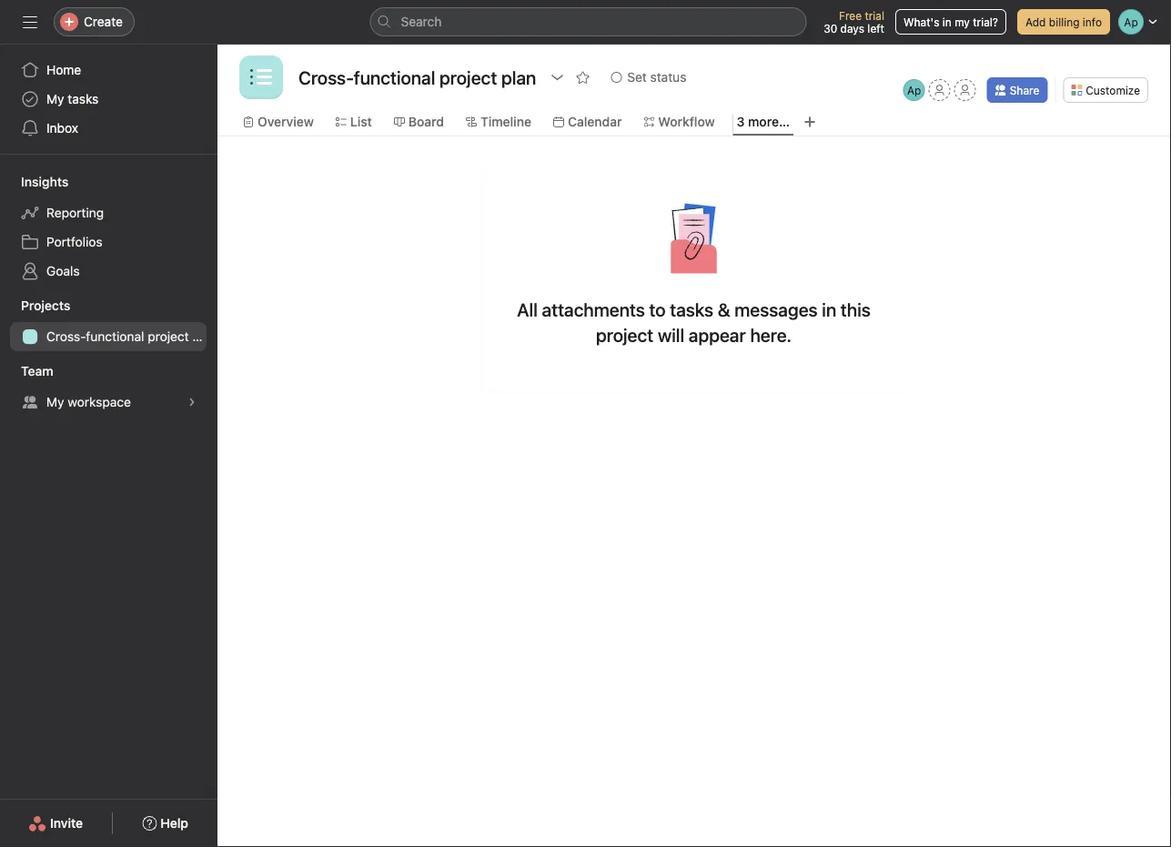Task type: describe. For each thing, give the bounding box(es) containing it.
team
[[21, 364, 53, 379]]

my workspace link
[[10, 388, 207, 417]]

help
[[160, 816, 188, 831]]

search
[[401, 14, 442, 29]]

days
[[841, 22, 865, 35]]

all
[[517, 299, 538, 320]]

hide sidebar image
[[23, 15, 37, 29]]

free
[[839, 9, 862, 22]]

show options image
[[550, 70, 565, 85]]

goals
[[46, 263, 80, 279]]

left
[[868, 22, 885, 35]]

more…
[[748, 114, 790, 129]]

my for my workspace
[[46, 395, 64, 410]]

&
[[718, 299, 730, 320]]

in inside button
[[943, 15, 952, 28]]

my for my tasks
[[46, 91, 64, 106]]

see details, my workspace image
[[187, 397, 198, 408]]

home link
[[10, 56, 207, 85]]

calendar link
[[553, 112, 622, 132]]

projects element
[[0, 289, 218, 355]]

workspace
[[68, 395, 131, 410]]

timeline link
[[466, 112, 531, 132]]

30
[[824, 22, 838, 35]]

tasks inside global element
[[68, 91, 99, 106]]

3 more…
[[737, 114, 790, 129]]

list
[[350, 114, 372, 129]]

billing
[[1049, 15, 1080, 28]]

overview
[[258, 114, 314, 129]]

workflow link
[[644, 112, 715, 132]]

what's in my trial?
[[904, 15, 998, 28]]

global element
[[0, 45, 218, 154]]

reporting
[[46, 205, 104, 220]]

list link
[[336, 112, 372, 132]]

appear here.
[[689, 324, 792, 345]]

info
[[1083, 15, 1102, 28]]

add billing info
[[1026, 15, 1102, 28]]

cross-
[[46, 329, 86, 344]]

free trial 30 days left
[[824, 9, 885, 35]]

in inside all attachments to tasks & messages in this project will appear here.
[[822, 299, 837, 320]]

inbox link
[[10, 114, 207, 143]]

attachments
[[542, 299, 645, 320]]

ap button
[[903, 79, 925, 101]]

invite
[[50, 816, 83, 831]]

what's in my trial? button
[[896, 9, 1007, 35]]

inbox
[[46, 121, 78, 136]]

my workspace
[[46, 395, 131, 410]]

this
[[841, 299, 871, 320]]

add billing info button
[[1018, 9, 1110, 35]]

add tab image
[[803, 115, 817, 129]]

cross-functional project plan link
[[10, 322, 217, 351]]

status
[[650, 70, 687, 85]]

project inside all attachments to tasks & messages in this project will appear here.
[[596, 324, 654, 345]]

tasks inside all attachments to tasks & messages in this project will appear here.
[[670, 299, 714, 320]]

all attachments to tasks & messages in this project will appear here.
[[517, 299, 871, 345]]

add
[[1026, 15, 1046, 28]]

trial
[[865, 9, 885, 22]]

search button
[[370, 7, 807, 36]]



Task type: vqa. For each thing, say whether or not it's contained in the screenshot.
At
no



Task type: locate. For each thing, give the bounding box(es) containing it.
my inside my workspace link
[[46, 395, 64, 410]]

timeline
[[481, 114, 531, 129]]

teams element
[[0, 355, 218, 420]]

trial?
[[973, 15, 998, 28]]

tasks left &
[[670, 299, 714, 320]]

my inside my tasks link
[[46, 91, 64, 106]]

1 horizontal spatial project
[[596, 324, 654, 345]]

customize
[[1086, 84, 1140, 96]]

insights
[[21, 174, 69, 189]]

share button
[[987, 77, 1048, 103]]

0 horizontal spatial in
[[822, 299, 837, 320]]

board
[[408, 114, 444, 129]]

list image
[[250, 66, 272, 88]]

my down the team
[[46, 395, 64, 410]]

2 my from the top
[[46, 395, 64, 410]]

my up 'inbox'
[[46, 91, 64, 106]]

tasks down home
[[68, 91, 99, 106]]

functional
[[86, 329, 144, 344]]

share
[[1010, 84, 1040, 96]]

None text field
[[294, 61, 541, 94]]

overview link
[[243, 112, 314, 132]]

portfolios
[[46, 234, 103, 249]]

set status button
[[603, 65, 695, 90]]

team button
[[0, 360, 53, 382]]

workflow
[[658, 114, 715, 129]]

tasks
[[68, 91, 99, 106], [670, 299, 714, 320]]

reporting link
[[10, 198, 207, 228]]

3
[[737, 114, 745, 129]]

customize button
[[1063, 77, 1149, 103]]

create button
[[54, 7, 135, 36]]

0 vertical spatial tasks
[[68, 91, 99, 106]]

search list box
[[370, 7, 807, 36]]

my tasks link
[[10, 85, 207, 114]]

to
[[649, 299, 666, 320]]

my
[[955, 15, 970, 28]]

0 horizontal spatial project
[[148, 329, 189, 344]]

0 horizontal spatial tasks
[[68, 91, 99, 106]]

1 horizontal spatial tasks
[[670, 299, 714, 320]]

goals link
[[10, 257, 207, 286]]

projects button
[[0, 297, 70, 315]]

invite button
[[16, 807, 95, 840]]

plan
[[192, 329, 217, 344]]

in
[[943, 15, 952, 28], [822, 299, 837, 320]]

1 my from the top
[[46, 91, 64, 106]]

0 vertical spatial in
[[943, 15, 952, 28]]

create
[[84, 14, 123, 29]]

1 vertical spatial in
[[822, 299, 837, 320]]

project
[[596, 324, 654, 345], [148, 329, 189, 344]]

calendar
[[568, 114, 622, 129]]

set
[[627, 70, 647, 85]]

will
[[658, 324, 685, 345]]

what's
[[904, 15, 940, 28]]

ap
[[907, 84, 921, 96]]

board link
[[394, 112, 444, 132]]

projects
[[21, 298, 70, 313]]

help button
[[130, 807, 200, 840]]

1 vertical spatial tasks
[[670, 299, 714, 320]]

insights element
[[0, 166, 218, 289]]

my tasks
[[46, 91, 99, 106]]

home
[[46, 62, 81, 77]]

portfolios link
[[10, 228, 207, 257]]

in left this
[[822, 299, 837, 320]]

add to starred image
[[575, 70, 590, 85]]

0 vertical spatial my
[[46, 91, 64, 106]]

1 horizontal spatial in
[[943, 15, 952, 28]]

messages
[[735, 299, 818, 320]]

in left the my
[[943, 15, 952, 28]]

1 vertical spatial my
[[46, 395, 64, 410]]

project down attachments
[[596, 324, 654, 345]]

project left plan
[[148, 329, 189, 344]]

my
[[46, 91, 64, 106], [46, 395, 64, 410]]

3 more… button
[[737, 112, 790, 132]]

insights button
[[0, 173, 69, 191]]

set status
[[627, 70, 687, 85]]

cross-functional project plan
[[46, 329, 217, 344]]



